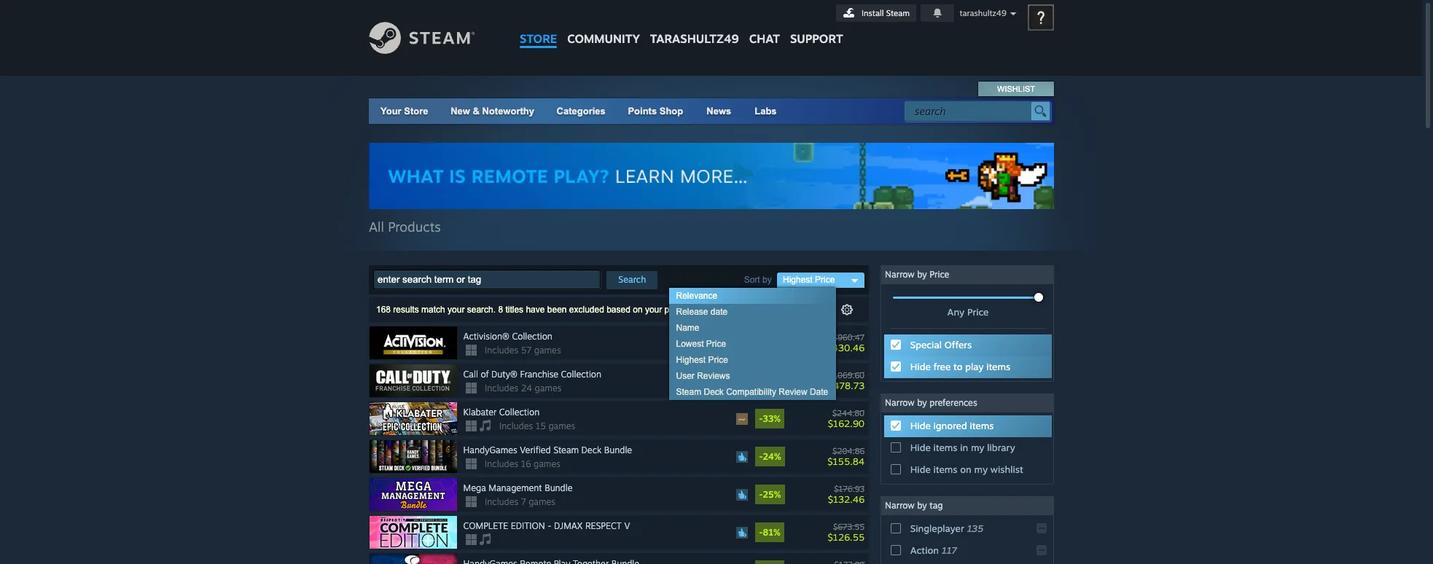 Task type: describe. For each thing, give the bounding box(es) containing it.
168 results match your search. 8 titles have been excluded based on your preferences.
[[376, 305, 714, 315]]

relevance release date name lowest price highest price user reviews steam deck compatibility review date
[[677, 291, 829, 398]]

hide for hide ignored items
[[911, 420, 931, 432]]

collection for klabater collection
[[499, 407, 540, 418]]

review
[[779, 387, 808, 398]]

-24%
[[759, 452, 782, 463]]

any price
[[948, 306, 989, 318]]

games for $132.46
[[529, 497, 556, 508]]

special
[[911, 339, 942, 351]]

$673.55
[[834, 522, 865, 532]]

$673.55 $126.55
[[828, 522, 865, 543]]

- for $478.73
[[759, 376, 763, 387]]

games right the 15
[[549, 421, 576, 432]]

of
[[481, 369, 489, 380]]

25%
[[763, 489, 782, 500]]

v
[[625, 521, 630, 532]]

your
[[381, 106, 402, 117]]

call
[[464, 369, 478, 380]]

24%
[[763, 452, 782, 463]]

news
[[707, 106, 732, 117]]

1 vertical spatial on
[[961, 464, 972, 476]]

franchise
[[520, 369, 559, 380]]

135
[[968, 523, 984, 535]]

items left in
[[934, 442, 958, 454]]

mega management bundle
[[464, 483, 573, 494]]

items up hide items in my library at right bottom
[[970, 420, 994, 432]]

management
[[489, 483, 542, 494]]

-25%
[[759, 489, 782, 500]]

complete
[[464, 521, 509, 532]]

by for narrow by tag
[[918, 500, 928, 511]]

wishlist
[[998, 85, 1036, 93]]

store link
[[515, 0, 563, 53]]

items down hide items in my library at right bottom
[[934, 464, 958, 476]]

handygames
[[464, 445, 518, 456]]

includes 7 games
[[485, 497, 556, 508]]

hide ignored items
[[911, 420, 994, 432]]

date
[[711, 307, 728, 317]]

by for narrow by preferences
[[918, 398, 928, 409]]

0 vertical spatial highest price link
[[778, 273, 865, 288]]

items right play
[[987, 361, 1011, 373]]

narrow by preferences
[[885, 398, 978, 409]]

my for in
[[971, 442, 985, 454]]

-33%
[[759, 414, 781, 425]]

match
[[422, 305, 445, 315]]

hide for hide items in my library
[[911, 442, 931, 454]]

new
[[451, 106, 470, 117]]

ignored
[[934, 420, 968, 432]]

your store
[[381, 106, 429, 117]]

deck inside the relevance release date name lowest price highest price user reviews steam deck compatibility review date
[[704, 387, 724, 398]]

includes down activision® collection
[[485, 345, 519, 356]]

1 vertical spatial collection
[[561, 369, 602, 380]]

1 horizontal spatial tarashultz49
[[960, 8, 1007, 18]]

includes 57 games
[[485, 345, 561, 356]]

results
[[393, 305, 419, 315]]

singleplayer
[[911, 523, 965, 535]]

1 horizontal spatial highest
[[783, 275, 813, 285]]

games for $155.84
[[534, 459, 561, 470]]

$176.93
[[835, 484, 865, 494]]

hide items in my library
[[911, 442, 1016, 454]]

- for $162.90
[[759, 414, 763, 425]]

points shop
[[628, 106, 684, 117]]

support link
[[786, 0, 849, 50]]

install
[[862, 8, 884, 18]]

djmax
[[554, 521, 583, 532]]

16
[[521, 459, 531, 470]]

steam inside the relevance release date name lowest price highest price user reviews steam deck compatibility review date
[[677, 387, 702, 398]]

collection for activision® collection
[[512, 331, 553, 342]]

tarashultz49 link
[[645, 0, 745, 53]]

includes down klabater collection
[[500, 421, 533, 432]]

support
[[791, 31, 844, 46]]

shop
[[660, 106, 684, 117]]

$1,069.60
[[827, 370, 865, 380]]

1 vertical spatial deck
[[582, 445, 602, 456]]

$1,069.60 $478.73
[[827, 370, 865, 391]]

points
[[628, 106, 657, 117]]

- for $155.84
[[759, 452, 763, 463]]

$960.47
[[834, 332, 865, 343]]

chat link
[[745, 0, 786, 50]]

117
[[942, 545, 957, 557]]

narrow by tag
[[885, 500, 943, 511]]

store
[[520, 31, 557, 46]]

categories link
[[557, 106, 606, 117]]

action 117
[[911, 545, 957, 557]]

57
[[521, 345, 532, 356]]

$244.80 $162.90
[[828, 408, 865, 429]]

new & noteworthy
[[451, 106, 535, 117]]

noteworthy
[[482, 106, 535, 117]]

price right lowest
[[707, 339, 727, 349]]

new & noteworthy link
[[451, 106, 535, 117]]

relevance
[[677, 291, 718, 301]]

excluded
[[570, 305, 605, 315]]

klabater
[[464, 407, 497, 418]]

any
[[948, 306, 965, 318]]

price up any
[[930, 269, 950, 280]]

price up reviews
[[709, 355, 729, 365]]

to
[[954, 361, 963, 373]]

includes 16 games
[[485, 459, 561, 470]]

hide for hide items on my wishlist
[[911, 464, 931, 476]]

search button
[[607, 271, 658, 289]]

points shop link
[[617, 98, 695, 124]]

store
[[404, 106, 429, 117]]

edition
[[511, 521, 545, 532]]

$204.86 $155.84
[[828, 446, 865, 467]]

klabater collection
[[464, 407, 540, 418]]

narrow by price
[[885, 269, 950, 280]]

price right any
[[968, 306, 989, 318]]

2 your from the left
[[645, 305, 662, 315]]



Task type: vqa. For each thing, say whether or not it's contained in the screenshot.
New
yes



Task type: locate. For each thing, give the bounding box(es) containing it.
search.
[[467, 305, 496, 315]]

labs
[[755, 106, 777, 117]]

- for $126.55
[[759, 527, 763, 538]]

0 vertical spatial narrow
[[885, 269, 915, 280]]

activision® collection
[[464, 331, 553, 342]]

sort by
[[744, 275, 772, 285]]

your right based
[[645, 305, 662, 315]]

0 vertical spatial tarashultz49
[[960, 8, 1007, 18]]

hide up narrow by tag
[[911, 464, 931, 476]]

by up 'special'
[[918, 269, 928, 280]]

highest price link up -55%
[[669, 352, 836, 368]]

- for $132.46
[[759, 489, 763, 500]]

includes down duty®
[[485, 383, 519, 394]]

my right in
[[971, 442, 985, 454]]

call of duty® franchise collection
[[464, 369, 602, 380]]

$126.55
[[828, 531, 865, 543]]

- down steam deck compatibility review date link
[[759, 414, 763, 425]]

includes 15 games
[[500, 421, 576, 432]]

bundle
[[605, 445, 632, 456], [545, 483, 573, 494]]

wishlist
[[991, 464, 1024, 476]]

by for sort by
[[763, 275, 772, 285]]

deck down reviews
[[704, 387, 724, 398]]

0 vertical spatial deck
[[704, 387, 724, 398]]

0 horizontal spatial tarashultz49
[[651, 31, 739, 46]]

0 horizontal spatial bundle
[[545, 483, 573, 494]]

on right based
[[633, 305, 643, 315]]

on
[[633, 305, 643, 315], [961, 464, 972, 476]]

24
[[521, 383, 532, 394]]

games down franchise on the bottom
[[535, 383, 562, 394]]

preferences
[[930, 398, 978, 409]]

1 vertical spatial steam
[[677, 387, 702, 398]]

highest inside the relevance release date name lowest price highest price user reviews steam deck compatibility review date
[[677, 355, 706, 365]]

2 horizontal spatial steam
[[887, 8, 910, 18]]

have
[[526, 305, 545, 315]]

hide left free
[[911, 361, 931, 373]]

1 vertical spatial highest
[[677, 355, 706, 365]]

products
[[388, 219, 441, 235]]

2 vertical spatial collection
[[499, 407, 540, 418]]

2 vertical spatial narrow
[[885, 500, 915, 511]]

0 vertical spatial highest
[[783, 275, 813, 285]]

your right match
[[448, 305, 465, 315]]

release
[[677, 307, 709, 317]]

4 hide from the top
[[911, 464, 931, 476]]

0 horizontal spatial highest
[[677, 355, 706, 365]]

collection up includes 15 games
[[499, 407, 540, 418]]

steam right verified
[[554, 445, 579, 456]]

$960.47 $430.46
[[827, 332, 865, 353]]

verified
[[520, 445, 551, 456]]

steam
[[887, 8, 910, 18], [677, 387, 702, 398], [554, 445, 579, 456]]

0 vertical spatial collection
[[512, 331, 553, 342]]

collection up the 57
[[512, 331, 553, 342]]

2 vertical spatial steam
[[554, 445, 579, 456]]

by left the tag
[[918, 500, 928, 511]]

date
[[810, 387, 829, 398]]

1 your from the left
[[448, 305, 465, 315]]

respect
[[586, 521, 622, 532]]

1 horizontal spatial your
[[645, 305, 662, 315]]

includes for $155.84
[[485, 459, 519, 470]]

-
[[759, 376, 763, 387], [759, 414, 763, 425], [759, 452, 763, 463], [759, 489, 763, 500], [548, 521, 552, 532], [759, 527, 763, 538]]

handygames verified steam deck bundle
[[464, 445, 632, 456]]

play
[[966, 361, 984, 373]]

preferences.
[[665, 305, 714, 315]]

narrow for hide
[[885, 398, 915, 409]]

0 horizontal spatial on
[[633, 305, 643, 315]]

0 horizontal spatial steam
[[554, 445, 579, 456]]

my for on
[[975, 464, 988, 476]]

been
[[548, 305, 567, 315]]

by left preferences
[[918, 398, 928, 409]]

based
[[607, 305, 631, 315]]

hide down hide ignored items
[[911, 442, 931, 454]]

includes
[[485, 345, 519, 356], [485, 383, 519, 394], [500, 421, 533, 432], [485, 459, 519, 470], [485, 497, 519, 508]]

categories
[[557, 106, 606, 117]]

$430.46
[[827, 342, 865, 353]]

lowest price link
[[669, 336, 836, 352]]

games down 'handygames verified steam deck bundle'
[[534, 459, 561, 470]]

labs link
[[743, 98, 789, 124]]

7
[[521, 497, 526, 508]]

complete edition - djmax respect v
[[464, 521, 630, 532]]

includes for $478.73
[[485, 383, 519, 394]]

steam inside install steam link
[[887, 8, 910, 18]]

hide
[[911, 361, 931, 373], [911, 420, 931, 432], [911, 442, 931, 454], [911, 464, 931, 476]]

15
[[536, 421, 546, 432]]

highest price
[[783, 275, 835, 285]]

narrow for any
[[885, 269, 915, 280]]

sort
[[744, 275, 761, 285]]

in
[[961, 442, 969, 454]]

steam down user
[[677, 387, 702, 398]]

2 hide from the top
[[911, 420, 931, 432]]

2 narrow from the top
[[885, 398, 915, 409]]

168
[[376, 305, 391, 315]]

games right the 57
[[534, 345, 561, 356]]

55%
[[763, 376, 782, 387]]

1 vertical spatial tarashultz49
[[651, 31, 739, 46]]

1 vertical spatial my
[[975, 464, 988, 476]]

activision®
[[464, 331, 510, 342]]

1 horizontal spatial steam
[[677, 387, 702, 398]]

name
[[677, 323, 700, 333]]

install steam link
[[837, 4, 917, 22]]

0 vertical spatial my
[[971, 442, 985, 454]]

3 hide from the top
[[911, 442, 931, 454]]

hide for hide free to play items
[[911, 361, 931, 373]]

1 hide from the top
[[911, 361, 931, 373]]

$155.84
[[828, 456, 865, 467]]

all products
[[369, 219, 441, 235]]

0 vertical spatial steam
[[887, 8, 910, 18]]

highest down lowest
[[677, 355, 706, 365]]

hide down narrow by preferences
[[911, 420, 931, 432]]

includes for $132.46
[[485, 497, 519, 508]]

0 vertical spatial on
[[633, 305, 643, 315]]

- up compatibility
[[759, 376, 763, 387]]

chat
[[750, 31, 780, 46]]

my left the "wishlist"
[[975, 464, 988, 476]]

$132.46
[[828, 494, 865, 505]]

user
[[677, 371, 695, 382]]

games right the 7
[[529, 497, 556, 508]]

on down in
[[961, 464, 972, 476]]

price up $960.47
[[815, 275, 835, 285]]

includes 24 games
[[485, 383, 562, 394]]

- down -33%
[[759, 452, 763, 463]]

-81%
[[759, 527, 781, 538]]

0 vertical spatial bundle
[[605, 445, 632, 456]]

0 horizontal spatial your
[[448, 305, 465, 315]]

includes down handygames
[[485, 459, 519, 470]]

by right sort
[[763, 275, 772, 285]]

search text field
[[915, 102, 1028, 121]]

3 narrow from the top
[[885, 500, 915, 511]]

tag
[[930, 500, 943, 511]]

highest price link right sort by
[[778, 273, 865, 288]]

&
[[473, 106, 480, 117]]

community
[[568, 31, 640, 46]]

narrow
[[885, 269, 915, 280], [885, 398, 915, 409], [885, 500, 915, 511]]

offers
[[945, 339, 972, 351]]

steam right install
[[887, 8, 910, 18]]

33%
[[763, 414, 781, 425]]

by for narrow by price
[[918, 269, 928, 280]]

news link
[[695, 98, 743, 124]]

install steam
[[862, 8, 910, 18]]

user reviews link
[[669, 368, 836, 384]]

highest
[[783, 275, 813, 285], [677, 355, 706, 365]]

1 horizontal spatial deck
[[704, 387, 724, 398]]

1 narrow from the top
[[885, 269, 915, 280]]

duty®
[[492, 369, 518, 380]]

your store link
[[381, 106, 429, 117]]

free
[[934, 361, 951, 373]]

1 horizontal spatial bundle
[[605, 445, 632, 456]]

compatibility
[[727, 387, 777, 398]]

wishlist link
[[980, 82, 1054, 96]]

- left djmax
[[548, 521, 552, 532]]

includes down management
[[485, 497, 519, 508]]

1 horizontal spatial on
[[961, 464, 972, 476]]

$176.93 $132.46
[[828, 484, 865, 505]]

your
[[448, 305, 465, 315], [645, 305, 662, 315]]

$162.90
[[828, 418, 865, 429]]

- up -81%
[[759, 489, 763, 500]]

highest right sort by
[[783, 275, 813, 285]]

81%
[[763, 527, 781, 538]]

- down the -25%
[[759, 527, 763, 538]]

deck right verified
[[582, 445, 602, 456]]

collection right franchise on the bottom
[[561, 369, 602, 380]]

games for $478.73
[[535, 383, 562, 394]]

mega
[[464, 483, 486, 494]]

1 vertical spatial bundle
[[545, 483, 573, 494]]

1 vertical spatial narrow
[[885, 398, 915, 409]]

None text field
[[373, 270, 601, 290]]

1 vertical spatial highest price link
[[669, 352, 836, 368]]

0 horizontal spatial deck
[[582, 445, 602, 456]]



